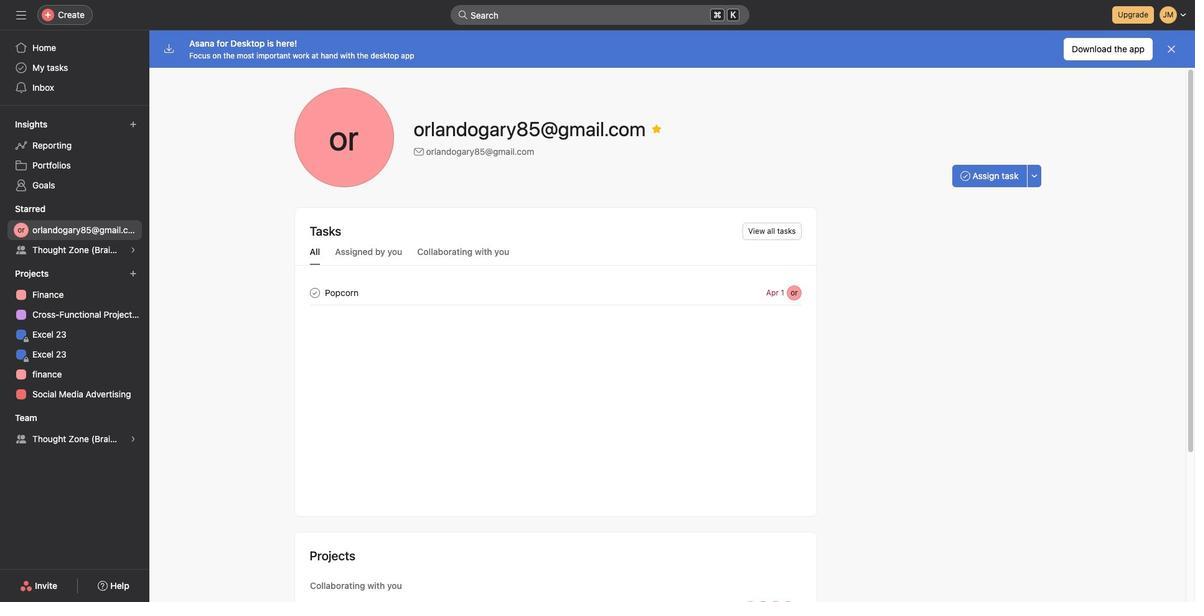 Task type: describe. For each thing, give the bounding box(es) containing it.
new project or portfolio image
[[130, 270, 137, 278]]

projects element
[[0, 263, 149, 407]]

tasks tabs tab list
[[295, 245, 817, 266]]

starred element
[[0, 198, 149, 263]]

mark complete image
[[307, 286, 322, 301]]

dismiss image
[[1167, 44, 1177, 54]]

more options image
[[1031, 173, 1039, 180]]

remove from starred image
[[652, 124, 662, 134]]



Task type: locate. For each thing, give the bounding box(es) containing it.
see details, thought zone (brainstorm space) image inside starred element
[[130, 247, 137, 254]]

0 vertical spatial see details, thought zone (brainstorm space) image
[[130, 247, 137, 254]]

new insights image
[[130, 121, 137, 128]]

2 see details, thought zone (brainstorm space) image from the top
[[130, 436, 137, 443]]

see details, thought zone (brainstorm space) image
[[130, 247, 137, 254], [130, 436, 137, 443]]

global element
[[0, 31, 149, 105]]

hide sidebar image
[[16, 10, 26, 20]]

see details, thought zone (brainstorm space) image inside teams element
[[130, 436, 137, 443]]

teams element
[[0, 407, 149, 452]]

list item
[[295, 281, 817, 305]]

Mark complete checkbox
[[307, 286, 322, 301]]

None field
[[451, 5, 750, 25]]

1 see details, thought zone (brainstorm space) image from the top
[[130, 247, 137, 254]]

1 vertical spatial see details, thought zone (brainstorm space) image
[[130, 436, 137, 443]]

toggle assignee popover image
[[787, 286, 802, 301]]

Search tasks, projects, and more text field
[[451, 5, 750, 25]]

insights element
[[0, 113, 149, 198]]

prominent image
[[458, 10, 468, 20]]



Task type: vqa. For each thing, say whether or not it's contained in the screenshot.
See details, Thought Zone (Brainstorm Space) image
yes



